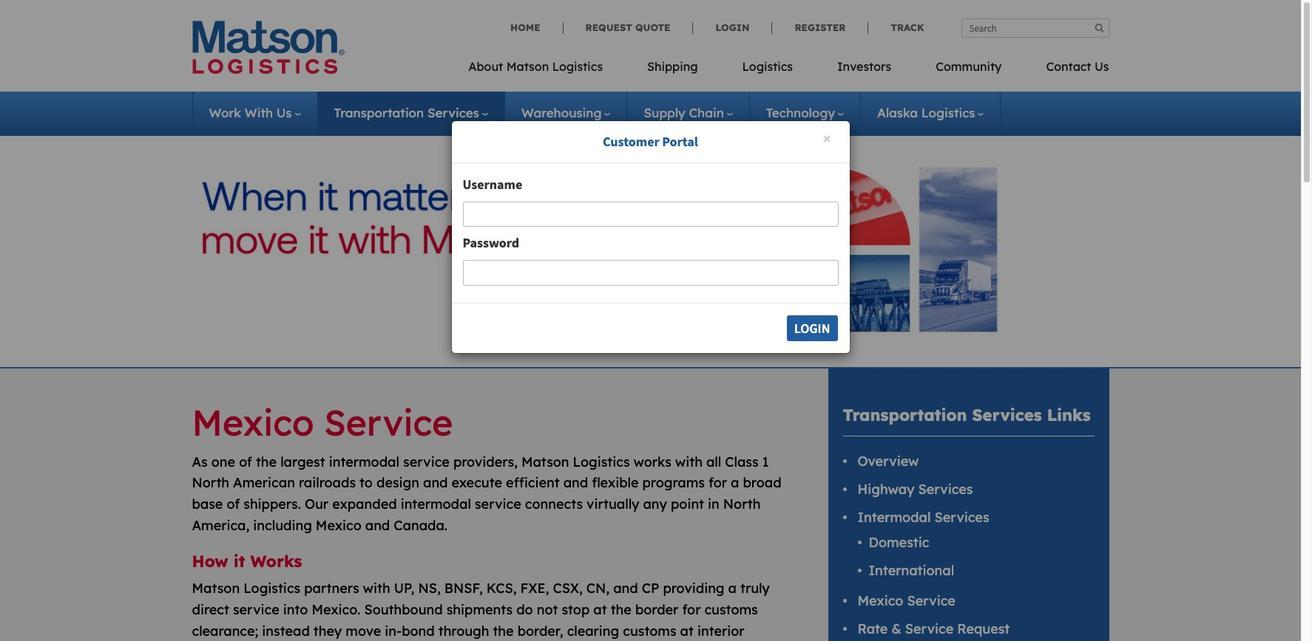 Task type: vqa. For each thing, say whether or not it's contained in the screenshot.
at to the left
yes



Task type: locate. For each thing, give the bounding box(es) containing it.
expanded
[[332, 496, 397, 513]]

mexico up rate
[[858, 593, 903, 610]]

in-
[[385, 623, 402, 640]]

register link
[[772, 21, 868, 34]]

move
[[346, 623, 381, 640]]

about
[[468, 59, 503, 74]]

0 vertical spatial transportation
[[334, 105, 424, 121]]

request
[[585, 21, 632, 33], [957, 621, 1010, 638]]

1 horizontal spatial with
[[675, 454, 703, 471]]

services up 'intermodal services' link
[[918, 482, 973, 499]]

intermodal up canada.
[[401, 496, 471, 513]]

0 vertical spatial service
[[403, 454, 450, 471]]

1 vertical spatial matson
[[521, 454, 569, 471]]

0 horizontal spatial the
[[256, 454, 277, 471]]

0 vertical spatial intermodal
[[329, 454, 399, 471]]

0 vertical spatial mexico
[[192, 401, 314, 445]]

0 vertical spatial us
[[1095, 59, 1109, 74]]

logistics down works
[[243, 581, 300, 598]]

2 horizontal spatial mexico
[[858, 593, 903, 610]]

shipping
[[647, 59, 698, 74]]

logistics down login link
[[742, 59, 793, 74]]

1 horizontal spatial intermodal
[[401, 496, 471, 513]]

mexico service up &
[[858, 593, 955, 610]]

portal
[[662, 133, 698, 150]]

2 vertical spatial mexico
[[858, 593, 903, 610]]

transportation inside section
[[843, 405, 967, 426]]

1 vertical spatial service
[[907, 593, 955, 610]]

0 horizontal spatial at
[[593, 602, 607, 619]]

warehousing
[[521, 105, 602, 121]]

bnsf,
[[444, 581, 483, 598]]

1 horizontal spatial the
[[493, 623, 514, 640]]

service right &
[[905, 621, 954, 638]]

2 horizontal spatial service
[[475, 496, 521, 513]]

services left links
[[972, 405, 1042, 426]]

shipping link
[[625, 55, 720, 85]]

matson
[[506, 59, 549, 74], [521, 454, 569, 471], [192, 581, 240, 598]]

us right with
[[276, 105, 292, 121]]

us right contact
[[1095, 59, 1109, 74]]

with
[[245, 105, 273, 121]]

services for transportation services links
[[972, 405, 1042, 426]]

1 horizontal spatial login
[[794, 320, 830, 337]]

alaska
[[877, 105, 918, 121]]

home
[[510, 21, 540, 33]]

0 horizontal spatial for
[[682, 602, 701, 619]]

0 vertical spatial service
[[324, 401, 453, 445]]

0 vertical spatial the
[[256, 454, 277, 471]]

connects
[[525, 496, 583, 513]]

Search search field
[[961, 18, 1109, 38]]

track
[[891, 21, 924, 33]]

technology
[[766, 105, 835, 121]]

1 vertical spatial of
[[227, 496, 240, 513]]

matson logistics partners with up, ns, bnsf, kcs, fxe, csx, cn, and cp providing a truly direct service into mexico. southbound shipments do not stop at the border for customs clearance; instead they move in-bond through the border, clearing customs at interi
[[192, 581, 770, 642]]

0 vertical spatial mexico service
[[192, 401, 453, 445]]

north right in
[[723, 496, 761, 513]]

of right one
[[239, 454, 252, 471]]

1 horizontal spatial at
[[680, 623, 694, 640]]

stop
[[562, 602, 590, 619]]

for
[[708, 475, 727, 492], [682, 602, 701, 619]]

logistics
[[552, 59, 603, 74], [742, 59, 793, 74], [921, 105, 975, 121], [573, 454, 630, 471], [243, 581, 300, 598]]

0 horizontal spatial transportation
[[334, 105, 424, 121]]

service up design at the left bottom
[[403, 454, 450, 471]]

0 vertical spatial login
[[716, 21, 750, 33]]

1 vertical spatial mexico service
[[858, 593, 955, 610]]

all
[[706, 454, 721, 471]]

transportation for transportation services links
[[843, 405, 967, 426]]

highway services link
[[858, 482, 973, 499]]

intermodal services link
[[858, 510, 989, 527]]

cn,
[[586, 581, 610, 598]]

csx,
[[553, 581, 583, 598]]

with inside matson logistics partners with up, ns, bnsf, kcs, fxe, csx, cn, and cp providing a truly direct service into mexico. southbound shipments do not stop at the border for customs clearance; instead they move in-bond through the border, clearing customs at interi
[[363, 581, 390, 598]]

matson down home
[[506, 59, 549, 74]]

&
[[892, 621, 901, 638]]

us inside top menu navigation
[[1095, 59, 1109, 74]]

0 vertical spatial a
[[731, 475, 739, 492]]

including
[[253, 518, 312, 535]]

clearing
[[567, 623, 619, 640]]

service
[[403, 454, 450, 471], [475, 496, 521, 513], [233, 602, 279, 619]]

request quote link
[[563, 21, 693, 34]]

mexico up one
[[192, 401, 314, 445]]

matson up 'efficient'
[[521, 454, 569, 471]]

transportation
[[334, 105, 424, 121], [843, 405, 967, 426]]

0 horizontal spatial service
[[233, 602, 279, 619]]

and down expanded at the bottom left of the page
[[365, 518, 390, 535]]

1 vertical spatial mexico
[[316, 518, 361, 535]]

matson logistics image
[[192, 21, 344, 74]]

0 vertical spatial request
[[585, 21, 632, 33]]

bond
[[402, 623, 435, 640]]

login inside button
[[794, 320, 830, 337]]

supply chain
[[644, 105, 724, 121]]

chain
[[689, 105, 724, 121]]

north up base
[[192, 475, 229, 492]]

the down shipments
[[493, 623, 514, 640]]

matson inside matson logistics partners with up, ns, bnsf, kcs, fxe, csx, cn, and cp providing a truly direct service into mexico. southbound shipments do not stop at the border for customs clearance; instead they move in-bond through the border, clearing customs at interi
[[192, 581, 240, 598]]

service up rate & service request
[[907, 593, 955, 610]]

0 horizontal spatial north
[[192, 475, 229, 492]]

at down providing
[[680, 623, 694, 640]]

service up design at the left bottom
[[324, 401, 453, 445]]

at down cn,
[[593, 602, 607, 619]]

logistics up flexible
[[573, 454, 630, 471]]

mexico down the our
[[316, 518, 361, 535]]

north
[[192, 475, 229, 492], [723, 496, 761, 513]]

1 horizontal spatial for
[[708, 475, 727, 492]]

services for transportation services
[[427, 105, 479, 121]]

overview link
[[858, 454, 919, 471]]

supply
[[644, 105, 685, 121]]

us
[[1095, 59, 1109, 74], [276, 105, 292, 121]]

1 vertical spatial for
[[682, 602, 701, 619]]

a down 'class'
[[731, 475, 739, 492]]

the
[[256, 454, 277, 471], [611, 602, 631, 619], [493, 623, 514, 640]]

service down 'execute'
[[475, 496, 521, 513]]

and left cp
[[613, 581, 638, 598]]

2 vertical spatial matson
[[192, 581, 240, 598]]

of up america,
[[227, 496, 240, 513]]

request inside transportation services links section
[[957, 621, 1010, 638]]

highway services
[[858, 482, 973, 499]]

1 horizontal spatial north
[[723, 496, 761, 513]]

the up american
[[256, 454, 277, 471]]

international link
[[869, 563, 954, 580]]

a left 'truly'
[[728, 581, 737, 598]]

programs
[[642, 475, 705, 492]]

and up 'connects'
[[563, 475, 588, 492]]

for down all
[[708, 475, 727, 492]]

1 horizontal spatial us
[[1095, 59, 1109, 74]]

1 vertical spatial transportation
[[843, 405, 967, 426]]

a inside as one of the largest intermodal service providers, matson logistics works with all class 1 north american railroads to design and execute efficient and flexible programs for a broad base of shippers. our expanded intermodal service connects virtually any point in north america, including mexico and canada.
[[731, 475, 739, 492]]

0 horizontal spatial intermodal
[[329, 454, 399, 471]]

0 vertical spatial matson
[[506, 59, 549, 74]]

0 vertical spatial with
[[675, 454, 703, 471]]

and
[[423, 475, 448, 492], [563, 475, 588, 492], [365, 518, 390, 535], [613, 581, 638, 598]]

a inside matson logistics partners with up, ns, bnsf, kcs, fxe, csx, cn, and cp providing a truly direct service into mexico. southbound shipments do not stop at the border for customs clearance; instead they move in-bond through the border, clearing customs at interi
[[728, 581, 737, 598]]

base
[[192, 496, 223, 513]]

search image
[[1095, 23, 1104, 33]]

for inside as one of the largest intermodal service providers, matson logistics works with all class 1 north american railroads to design and execute efficient and flexible programs for a broad base of shippers. our expanded intermodal service connects virtually any point in north america, including mexico and canada.
[[708, 475, 727, 492]]

matson up direct
[[192, 581, 240, 598]]

in
[[708, 496, 719, 513]]

the up clearing
[[611, 602, 631, 619]]

as one of the largest intermodal service providers, matson logistics works with all class 1 north american railroads to design and execute efficient and flexible programs for a broad base of shippers. our expanded intermodal service connects virtually any point in north america, including mexico and canada.
[[192, 454, 781, 535]]

logistics inside matson logistics partners with up, ns, bnsf, kcs, fxe, csx, cn, and cp providing a truly direct service into mexico. southbound shipments do not stop at the border for customs clearance; instead they move in-bond through the border, clearing customs at interi
[[243, 581, 300, 598]]

logistics down community link
[[921, 105, 975, 121]]

1 vertical spatial request
[[957, 621, 1010, 638]]

2 vertical spatial service
[[233, 602, 279, 619]]

home link
[[510, 21, 563, 34]]

0 vertical spatial of
[[239, 454, 252, 471]]

2 horizontal spatial the
[[611, 602, 631, 619]]

service up instead
[[233, 602, 279, 619]]

customs down border on the bottom
[[623, 623, 676, 640]]

1 horizontal spatial transportation
[[843, 405, 967, 426]]

top menu navigation
[[468, 55, 1109, 85]]

Password password field
[[463, 260, 838, 286]]

0 horizontal spatial with
[[363, 581, 390, 598]]

and right design at the left bottom
[[423, 475, 448, 492]]

they
[[313, 623, 342, 640]]

×
[[823, 129, 831, 149]]

through
[[438, 623, 489, 640]]

of
[[239, 454, 252, 471], [227, 496, 240, 513]]

transportation services links section
[[809, 369, 1128, 642]]

and inside matson logistics partners with up, ns, bnsf, kcs, fxe, csx, cn, and cp providing a truly direct service into mexico. southbound shipments do not stop at the border for customs clearance; instead they move in-bond through the border, clearing customs at interi
[[613, 581, 638, 598]]

for down providing
[[682, 602, 701, 619]]

0 horizontal spatial request
[[585, 21, 632, 33]]

services for intermodal services
[[934, 510, 989, 527]]

0 horizontal spatial customs
[[623, 623, 676, 640]]

1 horizontal spatial mexico
[[316, 518, 361, 535]]

1 horizontal spatial mexico service
[[858, 593, 955, 610]]

1 vertical spatial a
[[728, 581, 737, 598]]

for inside matson logistics partners with up, ns, bnsf, kcs, fxe, csx, cn, and cp providing a truly direct service into mexico. southbound shipments do not stop at the border for customs clearance; instead they move in-bond through the border, clearing customs at interi
[[682, 602, 701, 619]]

password
[[463, 235, 519, 252]]

0 vertical spatial customs
[[704, 602, 758, 619]]

logistics up warehousing link
[[552, 59, 603, 74]]

username
[[463, 176, 522, 193]]

0 horizontal spatial mexico
[[192, 401, 314, 445]]

services for highway services
[[918, 482, 973, 499]]

providers,
[[453, 454, 518, 471]]

with left up,
[[363, 581, 390, 598]]

None search field
[[961, 18, 1109, 38]]

about matson logistics
[[468, 59, 603, 74]]

1 vertical spatial with
[[363, 581, 390, 598]]

1 vertical spatial service
[[475, 496, 521, 513]]

0 vertical spatial at
[[593, 602, 607, 619]]

1 vertical spatial at
[[680, 623, 694, 640]]

mexico service up largest
[[192, 401, 453, 445]]

with
[[675, 454, 703, 471], [363, 581, 390, 598]]

cp
[[642, 581, 659, 598]]

0 vertical spatial for
[[708, 475, 727, 492]]

login
[[716, 21, 750, 33], [794, 320, 830, 337]]

intermodal up to
[[329, 454, 399, 471]]

services down highway services
[[934, 510, 989, 527]]

1 horizontal spatial request
[[957, 621, 1010, 638]]

0 horizontal spatial login
[[716, 21, 750, 33]]

0 horizontal spatial us
[[276, 105, 292, 121]]

1 vertical spatial the
[[611, 602, 631, 619]]

customs down 'truly'
[[704, 602, 758, 619]]

mexico service link
[[858, 593, 955, 610]]

request quote
[[585, 21, 670, 33]]

1 vertical spatial customs
[[623, 623, 676, 640]]

× button
[[823, 129, 831, 149]]

1 vertical spatial us
[[276, 105, 292, 121]]

intermodal
[[329, 454, 399, 471], [401, 496, 471, 513]]

services down about on the left
[[427, 105, 479, 121]]

1 horizontal spatial service
[[403, 454, 450, 471]]

1 vertical spatial login
[[794, 320, 830, 337]]

with left all
[[675, 454, 703, 471]]

matson inside as one of the largest intermodal service providers, matson logistics works with all class 1 north american railroads to design and execute efficient and flexible programs for a broad base of shippers. our expanded intermodal service connects virtually any point in north america, including mexico and canada.
[[521, 454, 569, 471]]

rate & service request
[[858, 621, 1010, 638]]

virtually
[[587, 496, 639, 513]]



Task type: describe. For each thing, give the bounding box(es) containing it.
rate & service request link
[[858, 621, 1010, 638]]

login for login link
[[716, 21, 750, 33]]

2 vertical spatial service
[[905, 621, 954, 638]]

execute
[[452, 475, 502, 492]]

into
[[283, 602, 308, 619]]

customer portal
[[603, 133, 698, 150]]

our
[[305, 496, 328, 513]]

shipments
[[446, 602, 513, 619]]

shippers.
[[244, 496, 301, 513]]

alaska logistics
[[877, 105, 975, 121]]

not
[[537, 602, 558, 619]]

0 vertical spatial north
[[192, 475, 229, 492]]

mexico.
[[312, 602, 360, 619]]

logistics link
[[720, 55, 815, 85]]

international
[[869, 563, 954, 580]]

1 vertical spatial north
[[723, 496, 761, 513]]

about matson logistics link
[[468, 55, 625, 85]]

mexico inside as one of the largest intermodal service providers, matson logistics works with all class 1 north american railroads to design and execute efficient and flexible programs for a broad base of shippers. our expanded intermodal service connects virtually any point in north america, including mexico and canada.
[[316, 518, 361, 535]]

any
[[643, 496, 667, 513]]

technology link
[[766, 105, 844, 121]]

contact us link
[[1024, 55, 1109, 85]]

login link
[[693, 21, 772, 34]]

with inside as one of the largest intermodal service providers, matson logistics works with all class 1 north american railroads to design and execute efficient and flexible programs for a broad base of shippers. our expanded intermodal service connects virtually any point in north america, including mexico and canada.
[[675, 454, 703, 471]]

quote
[[635, 21, 670, 33]]

design
[[376, 475, 419, 492]]

american
[[233, 475, 295, 492]]

request inside 'request quote' link
[[585, 21, 632, 33]]

transportation for transportation services
[[334, 105, 424, 121]]

the inside as one of the largest intermodal service providers, matson logistics works with all class 1 north american railroads to design and execute efficient and flexible programs for a broad base of shippers. our expanded intermodal service connects virtually any point in north america, including mexico and canada.
[[256, 454, 277, 471]]

fxe,
[[520, 581, 549, 598]]

1 vertical spatial intermodal
[[401, 496, 471, 513]]

login for login button
[[794, 320, 830, 337]]

efficient
[[506, 475, 560, 492]]

investors
[[837, 59, 891, 74]]

instead
[[262, 623, 310, 640]]

logistics inside as one of the largest intermodal service providers, matson logistics works with all class 1 north american railroads to design and execute efficient and flexible programs for a broad base of shippers. our expanded intermodal service connects virtually any point in north america, including mexico and canada.
[[573, 454, 630, 471]]

intermodal
[[858, 510, 931, 527]]

matson inside top menu navigation
[[506, 59, 549, 74]]

0 horizontal spatial mexico service
[[192, 401, 453, 445]]

transportation services link
[[334, 105, 488, 121]]

contact
[[1046, 59, 1091, 74]]

flexible
[[592, 475, 639, 492]]

works
[[634, 454, 671, 471]]

supply chain link
[[644, 105, 733, 121]]

track link
[[868, 21, 924, 34]]

border,
[[517, 623, 563, 640]]

1 horizontal spatial customs
[[704, 602, 758, 619]]

providing
[[663, 581, 724, 598]]

links
[[1047, 405, 1091, 426]]

america,
[[192, 518, 249, 535]]

ns,
[[418, 581, 441, 598]]

mexico inside transportation services links section
[[858, 593, 903, 610]]

railroads
[[299, 475, 356, 492]]

domestic
[[869, 535, 929, 552]]

contact us
[[1046, 59, 1109, 74]]

kcs,
[[487, 581, 517, 598]]

works
[[250, 552, 302, 572]]

work with us link
[[209, 105, 301, 121]]

overview
[[858, 454, 919, 471]]

intermodal services
[[858, 510, 989, 527]]

how it works
[[192, 552, 302, 572]]

warehousing link
[[521, 105, 611, 121]]

2 vertical spatial the
[[493, 623, 514, 640]]

login button
[[786, 315, 838, 342]]

do
[[516, 602, 533, 619]]

up,
[[394, 581, 414, 598]]

mexico service inside transportation services links section
[[858, 593, 955, 610]]

largest
[[280, 454, 325, 471]]

point
[[671, 496, 704, 513]]

southbound
[[364, 602, 443, 619]]

work with us
[[209, 105, 292, 121]]

transportation services
[[334, 105, 479, 121]]

clearance;
[[192, 623, 258, 640]]

work
[[209, 105, 241, 121]]

1
[[762, 454, 769, 471]]

alaska logistics link
[[877, 105, 984, 121]]

Username text field
[[463, 202, 838, 227]]

transportation services links
[[843, 405, 1091, 426]]

canada.
[[394, 518, 447, 535]]

to
[[359, 475, 373, 492]]

domestic link
[[869, 535, 929, 552]]

highway
[[858, 482, 914, 499]]

register
[[795, 21, 846, 33]]

service inside matson logistics partners with up, ns, bnsf, kcs, fxe, csx, cn, and cp providing a truly direct service into mexico. southbound shipments do not stop at the border for customs clearance; instead they move in-bond through the border, clearing customs at interi
[[233, 602, 279, 619]]

class
[[725, 454, 758, 471]]

customer
[[603, 133, 659, 150]]

alaska services image
[[202, 152, 1099, 349]]



